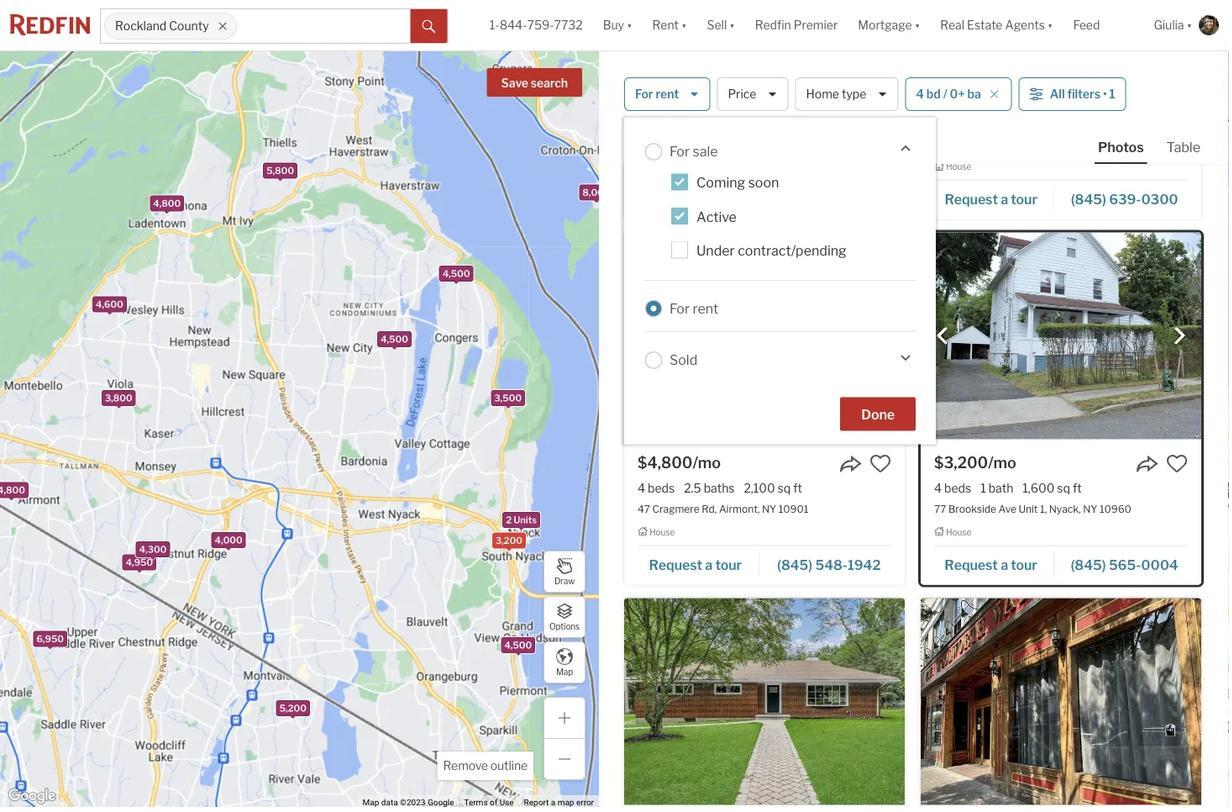 Task type: locate. For each thing, give the bounding box(es) containing it.
0 vertical spatial 4,800
[[153, 198, 181, 209]]

real
[[941, 18, 965, 32]]

(845)
[[1072, 191, 1107, 208], [778, 557, 813, 573], [1071, 557, 1107, 573]]

4 ▾ from the left
[[915, 18, 921, 32]]

request up active
[[649, 191, 703, 208]]

baths for $4,500 /mo
[[694, 116, 725, 130]]

under
[[697, 242, 735, 259]]

map button
[[544, 641, 586, 683]]

type
[[842, 87, 867, 101]]

0 horizontal spatial 2
[[506, 514, 512, 525]]

dr, for thiells,
[[989, 137, 1001, 150]]

estate
[[968, 18, 1003, 32]]

1 favorite button image from the top
[[870, 87, 892, 109]]

4,800
[[153, 198, 181, 209], [0, 485, 25, 496]]

1942
[[848, 557, 881, 573]]

0 vertical spatial county
[[169, 19, 209, 33]]

4 up 8
[[638, 116, 646, 130]]

bd
[[927, 87, 941, 101]]

2 dr, from the left
[[989, 137, 1001, 150]]

4 beds up 47
[[638, 481, 675, 496]]

house down cragmere
[[650, 527, 675, 537]]

save search
[[502, 76, 568, 90]]

tour down the unit on the bottom of page
[[1011, 557, 1038, 573]]

6 ▾ from the left
[[1187, 18, 1193, 32]]

1 horizontal spatial dr,
[[989, 137, 1001, 150]]

for
[[890, 68, 915, 90]]

8,000
[[583, 187, 611, 198]]

request a tour down 31 gleason dr, thiells, ny 10984
[[945, 191, 1038, 208]]

2
[[684, 116, 691, 130], [506, 514, 512, 525]]

sq for $3,200 /mo
[[1058, 481, 1071, 496]]

0 vertical spatial rent
[[653, 18, 679, 32]]

0 vertical spatial •
[[1104, 87, 1108, 101]]

request a tour down rd,
[[649, 557, 742, 573]]

1 horizontal spatial 4,800
[[153, 198, 181, 209]]

/mo for $4,800
[[693, 454, 721, 472]]

1 horizontal spatial rent
[[693, 300, 719, 317]]

4,600
[[96, 299, 123, 310]]

0 vertical spatial 1
[[1110, 87, 1116, 101]]

ft up nyack,
[[1073, 481, 1082, 496]]

photo of 31 gleason dr, thiells, ny 10984 image
[[921, 0, 1202, 74]]

ft
[[781, 116, 790, 130], [794, 481, 803, 496], [1073, 481, 1082, 496]]

4 up 77
[[935, 481, 942, 496]]

2 favorite button checkbox from the top
[[870, 453, 892, 475]]

a down rd,
[[706, 557, 713, 573]]

/mo up 2 baths
[[693, 88, 721, 107]]

4 beds for $3,200 /mo
[[935, 481, 972, 496]]

photo of 6 smolley dr, monsey, ny 10952 image
[[625, 598, 905, 805]]

buy
[[603, 18, 625, 32]]

premier
[[794, 18, 838, 32]]

request down gleason
[[945, 191, 999, 208]]

/mo for $5,800
[[990, 88, 1018, 107]]

(845) left 548- on the bottom right of page
[[778, 557, 813, 573]]

rockland down rent ▾ dropdown button
[[625, 68, 707, 90]]

759-
[[527, 18, 554, 32]]

4 bd / 0+ ba button
[[906, 77, 1013, 111]]

77 brookside ave unit 1, nyack, ny 10960
[[935, 503, 1132, 515]]

0 horizontal spatial 4,500
[[381, 334, 408, 345]]

house
[[650, 161, 675, 171], [947, 161, 972, 171], [650, 527, 675, 537], [947, 527, 972, 537]]

639-
[[1110, 191, 1142, 208]]

(845) left 639-
[[1072, 191, 1107, 208]]

under contract/pending
[[697, 242, 847, 259]]

table button
[[1164, 138, 1205, 162]]

buy ▾ button
[[603, 0, 633, 50]]

county
[[169, 19, 209, 33], [711, 68, 775, 90]]

sold
[[670, 352, 698, 368]]

47 cragmere rd, airmont, ny 10901
[[638, 503, 809, 515]]

▾ right mortgage
[[915, 18, 921, 32]]

4 beds for $4,800 /mo
[[638, 481, 675, 496]]

2 units
[[506, 514, 537, 525]]

photos button
[[1095, 138, 1164, 164]]

real estate agents ▾ button
[[931, 0, 1064, 50]]

county left remove rockland county image
[[169, 19, 209, 33]]

request a tour down ave
[[945, 557, 1038, 573]]

0 horizontal spatial rent
[[653, 18, 679, 32]]

request a tour button down ave
[[935, 551, 1055, 576]]

1 horizontal spatial 1
[[1110, 87, 1116, 101]]

favorite button checkbox
[[870, 87, 892, 109], [870, 453, 892, 475]]

rent inside dropdown button
[[653, 18, 679, 32]]

cragmere
[[653, 503, 700, 515]]

mortgage ▾ button
[[848, 0, 931, 50]]

favorite button image right type
[[870, 87, 892, 109]]

2 horizontal spatial ft
[[1073, 481, 1082, 496]]

▾ for buy ▾
[[627, 18, 633, 32]]

redfin premier button
[[745, 0, 848, 50]]

4,000
[[215, 535, 243, 546]]

request for (845) 565-0004
[[945, 557, 999, 573]]

2 horizontal spatial 4,500
[[505, 640, 532, 651]]

1 horizontal spatial rent
[[919, 68, 962, 90]]

favorite button image for $4,500 /mo
[[870, 87, 892, 109]]

1 vertical spatial favorite button image
[[870, 453, 892, 475]]

1 horizontal spatial •
[[1104, 87, 1108, 101]]

beds up rentals
[[648, 116, 675, 130]]

ny left 10984
[[1038, 137, 1053, 150]]

request a tour button down 31 gleason dr, thiells, ny 10984
[[935, 185, 1055, 211]]

/mo up bath at the bottom right of page
[[989, 454, 1017, 472]]

/
[[944, 87, 948, 101]]

▾
[[627, 18, 633, 32], [682, 18, 687, 32], [730, 18, 735, 32], [915, 18, 921, 32], [1048, 18, 1054, 32], [1187, 18, 1193, 32]]

mortgage ▾
[[859, 18, 921, 32]]

77
[[935, 503, 947, 515]]

request down brookside
[[945, 557, 999, 573]]

1,
[[1041, 503, 1048, 515]]

0 vertical spatial rockland
[[115, 19, 167, 33]]

4 left the bd
[[917, 87, 925, 101]]

0 vertical spatial for rent
[[636, 87, 680, 101]]

favorite button checkbox down done on the right bottom of the page
[[870, 453, 892, 475]]

remove outline
[[443, 759, 528, 773]]

sq up 10901
[[778, 481, 791, 496]]

4 beds
[[638, 116, 675, 130], [935, 116, 972, 130], [638, 481, 675, 496], [935, 481, 972, 496]]

a down ave
[[1001, 557, 1009, 573]]

rent
[[656, 87, 680, 101], [693, 300, 719, 317]]

request for (845) 639-0300
[[945, 191, 999, 208]]

0004
[[1142, 557, 1179, 573]]

1 vertical spatial favorite button checkbox
[[870, 453, 892, 475]]

4 beds up 77
[[935, 481, 972, 496]]

31 gleason dr, thiells, ny 10984
[[935, 137, 1086, 150]]

beds for $3,200 /mo
[[945, 481, 972, 496]]

0 vertical spatial 4,500
[[443, 268, 470, 279]]

request a tour button for (845) 565-0004
[[935, 551, 1055, 576]]

4 up 47
[[638, 481, 646, 496]]

▾ right the 'sell'
[[730, 18, 735, 32]]

tour down thiells,
[[1012, 191, 1038, 208]]

request down cragmere
[[649, 557, 703, 573]]

1-
[[490, 18, 500, 32]]

all filters • 1 button
[[1019, 77, 1127, 111]]

dr, left the new
[[675, 137, 687, 150]]

a for (845) 639-0300
[[1001, 191, 1009, 208]]

•
[[1104, 87, 1108, 101], [690, 136, 693, 150]]

None search field
[[237, 9, 411, 43]]

favorite button checkbox right type
[[870, 87, 892, 109]]

/mo up 2.5 baths at the right of page
[[693, 454, 721, 472]]

apartments
[[779, 68, 886, 90]]

price button
[[717, 77, 789, 111]]

for rent up rentals
[[636, 87, 680, 101]]

1 dr, from the left
[[675, 137, 687, 150]]

1 horizontal spatial ft
[[794, 481, 803, 496]]

/mo up '3 baths'
[[990, 88, 1018, 107]]

county for rockland county
[[169, 19, 209, 33]]

0+
[[950, 87, 965, 101]]

10984
[[1055, 137, 1086, 150]]

▾ left user photo
[[1187, 18, 1193, 32]]

1 vertical spatial 2
[[506, 514, 512, 525]]

4 inside button
[[917, 87, 925, 101]]

tour down 47 cragmere rd, airmont, ny 10901
[[716, 557, 742, 573]]

2 up 23 rentals • sort
[[684, 116, 691, 130]]

house down gleason
[[947, 161, 972, 171]]

1 vertical spatial county
[[711, 68, 775, 90]]

1 horizontal spatial rockland
[[625, 68, 707, 90]]

rent up rentals
[[656, 87, 680, 101]]

ft up 10956
[[781, 116, 790, 130]]

brookside
[[949, 503, 997, 515]]

house down brookside
[[947, 527, 972, 537]]

request
[[649, 191, 703, 208], [945, 191, 999, 208], [649, 557, 703, 573], [945, 557, 999, 573]]

rent up sold
[[693, 300, 719, 317]]

1 horizontal spatial county
[[711, 68, 775, 90]]

beds
[[648, 116, 675, 130], [945, 116, 972, 130], [648, 481, 675, 496], [945, 481, 972, 496]]

feed button
[[1064, 0, 1144, 50]]

ft for $4,800 /mo
[[794, 481, 803, 496]]

1 vertical spatial 1
[[981, 481, 987, 496]]

(845) for $3,200 /mo
[[1071, 557, 1107, 573]]

4 beds up rentals
[[638, 116, 675, 130]]

4 beds for $4,500 /mo
[[638, 116, 675, 130]]

rockland for rockland county apartments for rent
[[625, 68, 707, 90]]

0 horizontal spatial rockland
[[115, 19, 167, 33]]

a for (845) 565-0004
[[1001, 557, 1009, 573]]

beds for $4,500 /mo
[[648, 116, 675, 130]]

2 baths
[[684, 116, 725, 130]]

dr, down '3 baths'
[[989, 137, 1001, 150]]

1 vertical spatial rockland
[[625, 68, 707, 90]]

10956
[[752, 137, 784, 150]]

user photo image
[[1200, 15, 1220, 35]]

0 vertical spatial rent
[[656, 87, 680, 101]]

3 ▾ from the left
[[730, 18, 735, 32]]

rockland left remove rockland county image
[[115, 19, 167, 33]]

dialog
[[625, 118, 936, 444]]

sell ▾ button
[[697, 0, 745, 50]]

ft up 10901
[[794, 481, 803, 496]]

request a tour button
[[638, 185, 760, 211], [935, 185, 1055, 211], [638, 551, 760, 576], [935, 551, 1055, 576]]

(845) left 565-
[[1071, 557, 1107, 573]]

favorite button image
[[870, 87, 892, 109], [870, 453, 892, 475]]

request a tour for (845) 548-1942
[[649, 557, 742, 573]]

1 vertical spatial for
[[670, 143, 690, 160]]

county up 1,772
[[711, 68, 775, 90]]

▾ right agents
[[1048, 18, 1054, 32]]

4 for $3,200 /mo
[[935, 481, 942, 496]]

request a tour up active
[[649, 191, 742, 208]]

baths
[[694, 116, 725, 130], [991, 116, 1022, 130], [704, 481, 735, 496]]

1 vertical spatial 4,500
[[381, 334, 408, 345]]

submit search image
[[422, 20, 436, 33]]

1 vertical spatial rent
[[693, 300, 719, 317]]

1 vertical spatial •
[[690, 136, 693, 150]]

1,600
[[1023, 481, 1055, 496]]

▾ for sell ▾
[[730, 18, 735, 32]]

1 favorite button checkbox from the top
[[870, 87, 892, 109]]

rockland county
[[115, 19, 209, 33]]

• for filters
[[1104, 87, 1108, 101]]

giulia
[[1155, 18, 1185, 32]]

favorite button checkbox for $4,500 /mo
[[870, 87, 892, 109]]

0 vertical spatial 2
[[684, 116, 691, 130]]

0 horizontal spatial rent
[[656, 87, 680, 101]]

for rent up sold
[[670, 300, 719, 317]]

baths up 47 cragmere rd, airmont, ny 10901
[[704, 481, 735, 496]]

1 right filters
[[1110, 87, 1116, 101]]

baths up sort
[[694, 116, 725, 130]]

2 favorite button image from the top
[[870, 453, 892, 475]]

request a tour for (845) 565-0004
[[945, 557, 1038, 573]]

1 vertical spatial rent
[[919, 68, 962, 90]]

• inside 23 rentals • sort
[[690, 136, 693, 150]]

3 baths
[[981, 116, 1022, 130]]

1 ▾ from the left
[[627, 18, 633, 32]]

beds up cragmere
[[648, 481, 675, 496]]

next button image
[[1172, 328, 1189, 344]]

2 ▾ from the left
[[682, 18, 687, 32]]

0 horizontal spatial county
[[169, 19, 209, 33]]

0 horizontal spatial 4,800
[[0, 485, 25, 496]]

2 inside map "region"
[[506, 514, 512, 525]]

a down 31 gleason dr, thiells, ny 10984
[[1001, 191, 1009, 208]]

feed
[[1074, 18, 1101, 32]]

previous button image
[[935, 328, 952, 344]]

2 vertical spatial for
[[670, 300, 690, 317]]

0 horizontal spatial dr,
[[675, 137, 687, 150]]

▾ left the 'sell'
[[682, 18, 687, 32]]

sort
[[702, 135, 726, 149]]

2 for 2 units
[[506, 514, 512, 525]]

5 ▾ from the left
[[1048, 18, 1054, 32]]

10901
[[779, 503, 809, 515]]

0 horizontal spatial ft
[[781, 116, 790, 130]]

rd,
[[702, 503, 717, 515]]

sq up nyack,
[[1058, 481, 1071, 496]]

• inside button
[[1104, 87, 1108, 101]]

tour for (845) 639-0300
[[1012, 191, 1038, 208]]

filters
[[1068, 87, 1101, 101]]

23
[[625, 135, 640, 149]]

a for (845) 548-1942
[[706, 557, 713, 573]]

0 vertical spatial favorite button checkbox
[[870, 87, 892, 109]]

$4,500 /mo
[[638, 88, 721, 107]]

0 vertical spatial for
[[636, 87, 654, 101]]

1 horizontal spatial 2
[[684, 116, 691, 130]]

airmont,
[[720, 503, 760, 515]]

request a tour button for (845) 639-0300
[[935, 185, 1055, 211]]

remove outline button
[[438, 752, 534, 780]]

0 vertical spatial favorite button image
[[870, 87, 892, 109]]

dialog containing for sale
[[625, 118, 936, 444]]

▾ right buy
[[627, 18, 633, 32]]

1 left bath at the bottom right of page
[[981, 481, 987, 496]]

0300
[[1142, 191, 1179, 208]]

beds up brookside
[[945, 481, 972, 496]]

2 vertical spatial 4,500
[[505, 640, 532, 651]]

1
[[1110, 87, 1116, 101], [981, 481, 987, 496]]

favorite button image down done on the right bottom of the page
[[870, 453, 892, 475]]

tour down 'coming'
[[715, 191, 742, 208]]

(845) 565-0004 link
[[1055, 549, 1189, 578]]

request a tour button down rd,
[[638, 551, 760, 576]]

0 horizontal spatial •
[[690, 136, 693, 150]]

2 left 'units'
[[506, 514, 512, 525]]

dr,
[[675, 137, 687, 150], [989, 137, 1001, 150]]

sq up 10956
[[766, 116, 779, 130]]



Task type: vqa. For each thing, say whether or not it's contained in the screenshot.
search
yes



Task type: describe. For each thing, give the bounding box(es) containing it.
for inside button
[[636, 87, 654, 101]]

4 bd / 0+ ba
[[917, 87, 982, 101]]

for sale
[[670, 143, 718, 160]]

(845) 548-1942
[[778, 557, 881, 573]]

units
[[514, 514, 537, 525]]

31
[[935, 137, 946, 150]]

google image
[[4, 785, 60, 807]]

beds up gleason
[[945, 116, 972, 130]]

1,772
[[734, 116, 763, 130]]

$4,500
[[638, 88, 693, 107]]

favorite button image for $4,800 /mo
[[870, 453, 892, 475]]

4 beds up 31
[[935, 116, 972, 130]]

4 for $4,800 /mo
[[638, 481, 646, 496]]

soon
[[749, 174, 780, 191]]

house down scott
[[650, 161, 675, 171]]

$3,200
[[935, 454, 989, 472]]

all
[[1051, 87, 1065, 101]]

redfin
[[755, 18, 792, 32]]

remove 4 bd / 0+ ba image
[[990, 89, 1000, 99]]

new
[[689, 137, 711, 150]]

dr, for new
[[675, 137, 687, 150]]

bath
[[989, 481, 1014, 496]]

3,800
[[105, 392, 133, 403]]

map region
[[0, 32, 744, 807]]

sell ▾ button
[[707, 0, 735, 50]]

request a tour button down for sale
[[638, 185, 760, 211]]

sq for $4,500 /mo
[[766, 116, 779, 130]]

for rent button
[[625, 77, 711, 111]]

3,200
[[496, 535, 523, 546]]

request a tour for (845) 639-0300
[[945, 191, 1038, 208]]

buy ▾
[[603, 18, 633, 32]]

1 horizontal spatial 4,500
[[443, 268, 470, 279]]

photo of 77 brookside ave unit 1, nyack, ny 10960 image
[[921, 232, 1202, 439]]

(845) for $4,800 /mo
[[778, 557, 813, 573]]

47
[[638, 503, 651, 515]]

4,300
[[139, 544, 167, 555]]

map
[[556, 667, 573, 677]]

▾ for mortgage ▾
[[915, 18, 921, 32]]

(845) 639-0300
[[1072, 191, 1179, 208]]

unit
[[1019, 503, 1039, 515]]

3,500
[[495, 393, 522, 403]]

(845) 548-1942 link
[[760, 549, 892, 578]]

ny right nyack,
[[1084, 503, 1098, 515]]

2 for 2 baths
[[684, 116, 691, 130]]

nyack,
[[1050, 503, 1082, 515]]

1 vertical spatial for rent
[[670, 300, 719, 317]]

draw
[[555, 576, 575, 586]]

real estate agents ▾
[[941, 18, 1054, 32]]

contract/pending
[[738, 242, 847, 259]]

options button
[[544, 596, 586, 638]]

request for (845) 548-1942
[[649, 557, 703, 573]]

/mo for $3,200
[[989, 454, 1017, 472]]

baths up 31 gleason dr, thiells, ny 10984
[[991, 116, 1022, 130]]

county for rockland county apartments for rent
[[711, 68, 775, 90]]

real estate agents ▾ link
[[941, 0, 1054, 50]]

city,
[[713, 137, 733, 150]]

rockland county apartments for rent
[[625, 68, 962, 90]]

done
[[862, 406, 895, 423]]

ba
[[968, 87, 982, 101]]

565-
[[1110, 557, 1142, 573]]

4 for $4,500 /mo
[[638, 116, 646, 130]]

all filters • 1
[[1051, 87, 1116, 101]]

$4,800
[[638, 454, 693, 472]]

baths for $4,800 /mo
[[704, 481, 735, 496]]

a up active
[[705, 191, 713, 208]]

4 up 31
[[935, 116, 942, 130]]

ny down 2,100 sq ft
[[762, 503, 777, 515]]

request a tour button for (845) 548-1942
[[638, 551, 760, 576]]

ft for $4,500 /mo
[[781, 116, 790, 130]]

10960
[[1100, 503, 1132, 515]]

options
[[550, 621, 580, 632]]

rent inside dialog
[[693, 300, 719, 317]]

tour for (845) 565-0004
[[1011, 557, 1038, 573]]

sell
[[707, 18, 727, 32]]

giulia ▾
[[1155, 18, 1193, 32]]

0 horizontal spatial 1
[[981, 481, 987, 496]]

house for (845) 565-0004
[[947, 527, 972, 537]]

done button
[[841, 397, 916, 431]]

$5,800
[[935, 88, 990, 107]]

• for rentals
[[690, 136, 693, 150]]

5,800
[[267, 165, 294, 176]]

1 inside button
[[1110, 87, 1116, 101]]

7732
[[554, 18, 583, 32]]

remove
[[443, 759, 488, 773]]

photos
[[1099, 139, 1145, 155]]

2.5
[[684, 481, 702, 496]]

photo of 47 cragmere rd, airmont, ny 10901 image
[[625, 232, 905, 439]]

search
[[531, 76, 568, 90]]

ft for $3,200 /mo
[[1073, 481, 1082, 496]]

1,600 sq ft
[[1023, 481, 1082, 496]]

1 vertical spatial 4,800
[[0, 485, 25, 496]]

remove rockland county image
[[218, 21, 228, 31]]

1,772 sq ft
[[734, 116, 790, 130]]

3
[[981, 116, 989, 130]]

2,100 sq ft
[[744, 481, 803, 496]]

save search button
[[487, 68, 583, 97]]

scott
[[647, 137, 673, 150]]

redfin premier
[[755, 18, 838, 32]]

ny right the city,
[[736, 137, 750, 150]]

844-
[[500, 18, 527, 32]]

/mo for $4,500
[[693, 88, 721, 107]]

house for (845) 639-0300
[[947, 161, 972, 171]]

6,950
[[37, 634, 64, 644]]

▾ for giulia ▾
[[1187, 18, 1193, 32]]

beds for $4,800 /mo
[[648, 481, 675, 496]]

mortgage ▾ button
[[859, 0, 921, 50]]

draw button
[[544, 551, 586, 593]]

5,200
[[280, 703, 307, 714]]

photo of 8 scott dr, new city, ny 10956 image
[[625, 0, 905, 74]]

price
[[728, 87, 757, 101]]

▾ for rent ▾
[[682, 18, 687, 32]]

$3,200 /mo
[[935, 454, 1017, 472]]

house for (845) 548-1942
[[650, 527, 675, 537]]

favorite button checkbox
[[1167, 453, 1189, 475]]

rent inside button
[[656, 87, 680, 101]]

$4,800 /mo
[[638, 454, 721, 472]]

favorite button image
[[1167, 453, 1189, 475]]

$5,800 /mo
[[935, 88, 1018, 107]]

for rent inside for rent button
[[636, 87, 680, 101]]

sq for $4,800 /mo
[[778, 481, 791, 496]]

2,100
[[744, 481, 776, 496]]

save
[[502, 76, 529, 90]]

rockland for rockland county
[[115, 19, 167, 33]]

outline
[[491, 759, 528, 773]]

photo of 92 main st unit a, nyack, ny 10960 image
[[921, 598, 1202, 805]]

favorite button checkbox for $4,800 /mo
[[870, 453, 892, 475]]

tour for (845) 548-1942
[[716, 557, 742, 573]]

sell ▾
[[707, 18, 735, 32]]

548-
[[816, 557, 848, 573]]

ave
[[999, 503, 1017, 515]]



